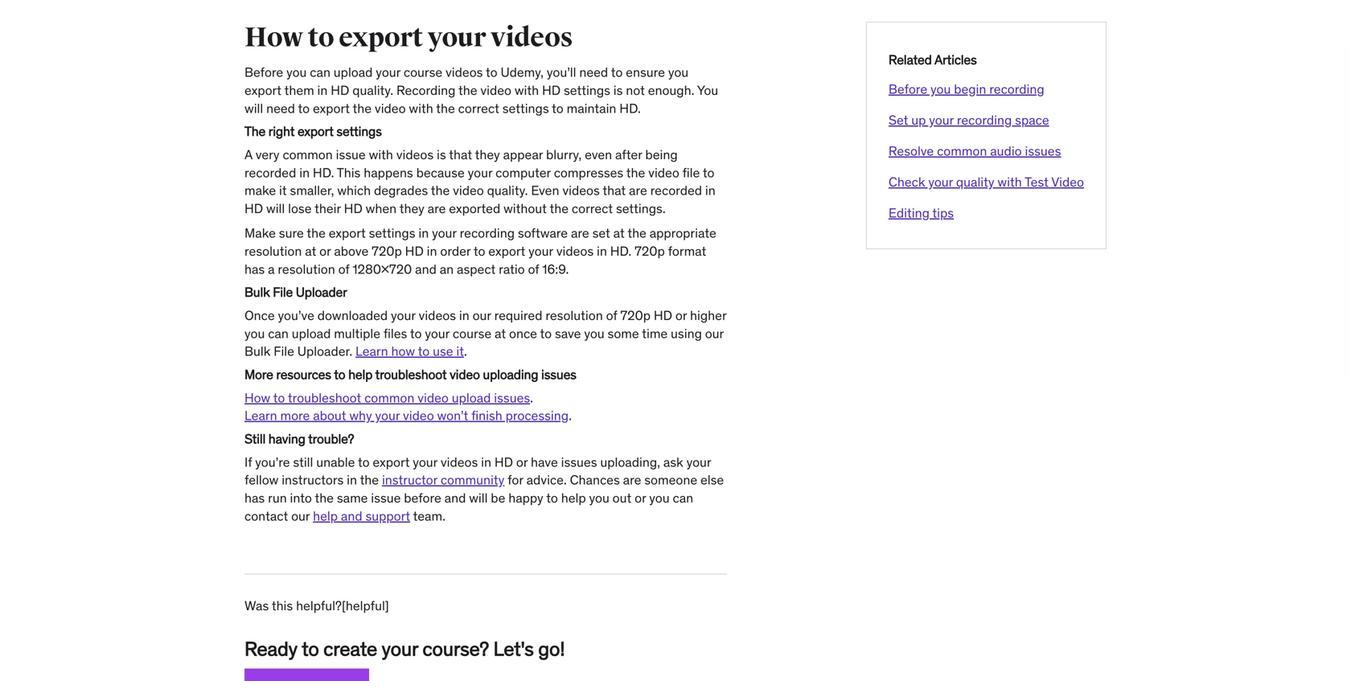 Task type: vqa. For each thing, say whether or not it's contained in the screenshot.
the marketplace
no



Task type: describe. For each thing, give the bounding box(es) containing it.
are down because
[[428, 200, 446, 217]]

to left save
[[540, 325, 552, 342]]

editing tips
[[889, 205, 954, 221]]

you'll
[[547, 64, 576, 80]]

them
[[284, 82, 314, 98]]

run
[[268, 490, 287, 506]]

go!
[[538, 637, 565, 661]]

2 vertical spatial help
[[313, 508, 338, 524]]

instructor community link
[[382, 472, 505, 488]]

0 horizontal spatial at
[[305, 243, 316, 259]]

create
[[324, 637, 377, 661]]

settings down udemy,
[[503, 100, 549, 116]]

0 vertical spatial our
[[473, 307, 491, 324]]

with down udemy,
[[515, 82, 539, 98]]

the down because
[[431, 182, 450, 199]]

0 horizontal spatial of
[[338, 261, 350, 277]]

out
[[613, 490, 632, 506]]

videos inside if you're still unable to export your videos in hd or have issues uploading, ask your fellow instructors in the
[[441, 454, 478, 470]]

video down use
[[450, 366, 480, 383]]

settings.
[[616, 200, 666, 217]]

to down them
[[298, 100, 310, 116]]

and inside 720p format has a resolution of 1280×720 and an aspect ratio of 16:9.
[[415, 261, 437, 277]]

it inside before you can upload your course videos to udemy, you'll need to ensure you export them in hd quality. recording the video with hd settings is not enough. you will need to export the video with the correct settings to maintain hd. the right export settings a very common issue with videos is that they appear blurry, even after being recorded in hd. this happens because your computer compresses the video file to make it smaller, which degrades the video quality. even videos that are recorded in hd will lose their hd when they are exported without the correct settings.
[[279, 182, 287, 199]]

resources
[[276, 366, 331, 383]]

0 horizontal spatial is
[[437, 146, 446, 163]]

hd down you'll
[[542, 82, 561, 98]]

audio
[[990, 143, 1022, 159]]

even
[[585, 146, 612, 163]]

your down software
[[529, 243, 553, 259]]

appropriate
[[650, 225, 717, 241]]

in down "degrades"
[[419, 225, 429, 241]]

to inside the make sure the export settings in your recording software are set at the appropriate resolution at or above 720p hd in order to export your videos in hd.
[[474, 243, 485, 259]]

of inside once you've downloaded your videos in our required resolution of 720p hd or higher you can upload multiple files to your course at once to save you some time using our bulk file uploader.
[[606, 307, 617, 324]]

learn how to use it .
[[356, 343, 470, 360]]

their
[[315, 200, 341, 217]]

2 horizontal spatial .
[[569, 408, 572, 424]]

more
[[280, 408, 310, 424]]

0 horizontal spatial quality.
[[353, 82, 393, 98]]

course inside before you can upload your course videos to udemy, you'll need to ensure you export them in hd quality. recording the video with hd settings is not enough. you will need to export the video with the correct settings to maintain hd. the right export settings a very common issue with videos is that they appear blurry, even after being recorded in hd. this happens because your computer compresses the video file to make it smaller, which degrades the video quality. even videos that are recorded in hd will lose their hd when they are exported without the correct settings.
[[404, 64, 443, 80]]

to left maintain
[[552, 100, 564, 116]]

your up 'order'
[[432, 225, 457, 241]]

you down someone
[[649, 490, 670, 506]]

videos up recording at the top of page
[[446, 64, 483, 80]]

before
[[404, 490, 441, 506]]

course inside once you've downloaded your videos in our required resolution of 720p hd or higher you can upload multiple files to your course at once to save you some time using our bulk file uploader.
[[453, 325, 492, 342]]

how inside more resources to help troubleshoot video uploading issues how to troubleshoot common video upload issues . learn more about why your video won't finish processing . still having trouble?
[[245, 390, 270, 406]]

once
[[509, 325, 537, 342]]

help inside more resources to help troubleshoot video uploading issues how to troubleshoot common video upload issues . learn more about why your video won't finish processing . still having trouble?
[[348, 366, 373, 383]]

1 horizontal spatial troubleshoot
[[375, 366, 447, 383]]

1 horizontal spatial recorded
[[651, 182, 702, 199]]

the down settings. at the top left of the page
[[628, 225, 647, 241]]

video left 'won't'
[[403, 408, 434, 424]]

articles
[[935, 51, 977, 68]]

can inside before you can upload your course videos to udemy, you'll need to ensure you export them in hd quality. recording the video with hd settings is not enough. you will need to export the video with the correct settings to maintain hd. the right export settings a very common issue with videos is that they appear blurry, even after being recorded in hd. this happens because your computer compresses the video file to make it smaller, which degrades the video quality. even videos that are recorded in hd will lose their hd when they are exported without the correct settings.
[[310, 64, 331, 80]]

support
[[366, 508, 410, 524]]

settings inside the make sure the export settings in your recording software are set at the appropriate resolution at or above 720p hd in order to export your videos in hd.
[[369, 225, 416, 241]]

hd right them
[[331, 82, 349, 98]]

1 vertical spatial .
[[530, 390, 533, 406]]

video up exported
[[453, 182, 484, 199]]

set up your recording space link
[[889, 112, 1050, 128]]

issues down save
[[541, 366, 577, 383]]

to down uploader.
[[334, 366, 345, 383]]

uploading
[[483, 366, 538, 383]]

settings up the this
[[337, 123, 382, 140]]

upload inside once you've downloaded your videos in our required resolution of 720p hd or higher you can upload multiple files to your course at once to save you some time using our bulk file uploader.
[[292, 325, 331, 342]]

your up exported
[[468, 164, 493, 181]]

upload inside more resources to help troubleshoot video uploading issues how to troubleshoot common video upload issues . learn more about why your video won't finish processing . still having trouble?
[[452, 390, 491, 406]]

videos down compresses
[[563, 182, 600, 199]]

common inside before you can upload your course videos to udemy, you'll need to ensure you export them in hd quality. recording the video with hd settings is not enough. you will need to export the video with the correct settings to maintain hd. the right export settings a very common issue with videos is that they appear blurry, even after being recorded in hd. this happens because your computer compresses the video file to make it smaller, which degrades the video quality. even videos that are recorded in hd will lose their hd when they are exported without the correct settings.
[[283, 146, 333, 163]]

2 horizontal spatial our
[[705, 325, 724, 342]]

or inside the make sure the export settings in your recording software are set at the appropriate resolution at or above 720p hd in order to export your videos in hd.
[[320, 243, 331, 259]]

once
[[245, 307, 275, 324]]

required
[[494, 307, 543, 324]]

bulk file uploader
[[245, 284, 347, 301]]

tips
[[933, 205, 954, 221]]

editing tips link
[[889, 205, 954, 221]]

0 vertical spatial .
[[464, 343, 467, 360]]

video down the being
[[649, 164, 680, 181]]

hd inside the make sure the export settings in your recording software are set at the appropriate resolution at or above 720p hd in order to export your videos in hd.
[[405, 243, 424, 259]]

uploader.
[[297, 343, 352, 360]]

learn how to use it link
[[356, 343, 464, 360]]

same
[[337, 490, 368, 506]]

computer
[[496, 164, 551, 181]]

our inside for advice. chances are someone else has run into the same issue before and will be happy to help you out or you can contact our
[[291, 508, 310, 524]]

your up instructor
[[413, 454, 438, 470]]

chances
[[570, 472, 620, 488]]

hd down 'make'
[[245, 200, 263, 217]]

once you've downloaded your videos in our required resolution of 720p hd or higher you can upload multiple files to your course at once to save you some time using our bulk file uploader.
[[245, 307, 727, 360]]

processing
[[506, 408, 569, 424]]

before you begin recording link
[[889, 81, 1045, 97]]

1 horizontal spatial will
[[266, 200, 285, 217]]

you've
[[278, 307, 314, 324]]

learn more about why your video won't finish processing link
[[245, 408, 569, 424]]

in up appropriate
[[705, 182, 716, 199]]

720p format has a resolution of 1280×720 and an aspect ratio of 16:9.
[[245, 243, 707, 277]]

editing
[[889, 205, 930, 221]]

set
[[593, 225, 610, 241]]

you up enough.
[[668, 64, 689, 80]]

team.
[[413, 508, 446, 524]]

[helpful]
[[342, 598, 389, 614]]

you down once
[[245, 325, 265, 342]]

the right sure
[[307, 225, 326, 241]]

make
[[245, 225, 276, 241]]

community
[[441, 472, 505, 488]]

in up smaller,
[[299, 164, 310, 181]]

was this helpful? [helpful]
[[245, 598, 389, 614]]

maintain
[[567, 100, 617, 116]]

your up use
[[425, 325, 450, 342]]

2 horizontal spatial common
[[937, 143, 987, 159]]

more
[[245, 366, 273, 383]]

the up the this
[[353, 100, 372, 116]]

0 vertical spatial will
[[245, 100, 263, 116]]

hd down which
[[344, 200, 363, 217]]

0 horizontal spatial recorded
[[245, 164, 296, 181]]

the down recording at the top of page
[[436, 100, 455, 116]]

set up your recording space
[[889, 112, 1050, 128]]

the inside for advice. chances are someone else has run into the same issue before and will be happy to help you out or you can contact our
[[315, 490, 334, 506]]

videos up because
[[396, 146, 434, 163]]

ready to create your course? let's go!
[[245, 637, 565, 661]]

why
[[349, 408, 372, 424]]

resolution inside once you've downloaded your videos in our required resolution of 720p hd or higher you can upload multiple files to your course at once to save you some time using our bulk file uploader.
[[546, 307, 603, 324]]

1 vertical spatial quality.
[[487, 182, 528, 199]]

to left ensure
[[611, 64, 623, 80]]

degrades
[[374, 182, 428, 199]]

multiple
[[334, 325, 381, 342]]

in down set
[[597, 243, 607, 259]]

this
[[272, 598, 293, 614]]

0 horizontal spatial and
[[341, 508, 362, 524]]

export inside if you're still unable to export your videos in hd or have issues uploading, ask your fellow instructors in the
[[373, 454, 410, 470]]

0 vertical spatial file
[[273, 284, 293, 301]]

software
[[518, 225, 568, 241]]

1 horizontal spatial of
[[528, 261, 539, 277]]

issues up the test
[[1025, 143, 1061, 159]]

to up learn how to use it .
[[410, 325, 422, 342]]

720p inside 720p format has a resolution of 1280×720 and an aspect ratio of 16:9.
[[635, 243, 665, 259]]

helpful?
[[296, 598, 342, 614]]

your up tips
[[929, 174, 953, 190]]

resolution inside 720p format has a resolution of 1280×720 and an aspect ratio of 16:9.
[[278, 261, 335, 277]]

in up community
[[481, 454, 492, 470]]

in right them
[[317, 82, 328, 98]]

your right up
[[929, 112, 954, 128]]

even
[[531, 182, 559, 199]]

videos inside once you've downloaded your videos in our required resolution of 720p hd or higher you can upload multiple files to your course at once to save you some time using our bulk file uploader.
[[419, 307, 456, 324]]

check your quality with test video
[[889, 174, 1084, 190]]

begin
[[954, 81, 987, 97]]

with left the test
[[998, 174, 1022, 190]]

udemy,
[[501, 64, 544, 80]]

common inside more resources to help troubleshoot video uploading issues how to troubleshoot common video upload issues . learn more about why your video won't finish processing . still having trouble?
[[364, 390, 415, 406]]

1 horizontal spatial it
[[456, 343, 464, 360]]

instructor community
[[382, 472, 505, 488]]

your down how to export your videos
[[376, 64, 401, 80]]

in inside once you've downloaded your videos in our required resolution of 720p hd or higher you can upload multiple files to your course at once to save you some time using our bulk file uploader.
[[459, 307, 470, 324]]

ready
[[245, 637, 298, 661]]

settings up maintain
[[564, 82, 611, 98]]

related articles
[[889, 51, 977, 68]]

after
[[615, 146, 642, 163]]

trouble?
[[308, 431, 354, 447]]

if you're still unable to export your videos in hd or have issues uploading, ask your fellow instructors in the
[[245, 454, 711, 488]]

save
[[555, 325, 581, 342]]

1 vertical spatial hd.
[[313, 164, 334, 181]]

the right recording at the top of page
[[459, 82, 477, 98]]

because
[[416, 164, 465, 181]]

resolution inside the make sure the export settings in your recording software are set at the appropriate resolution at or above 720p hd in order to export your videos in hd.
[[245, 243, 302, 259]]

to inside if you're still unable to export your videos in hd or have issues uploading, ask your fellow instructors in the
[[358, 454, 370, 470]]

1 horizontal spatial they
[[475, 146, 500, 163]]

the down after
[[626, 164, 645, 181]]

1280×720
[[353, 261, 412, 277]]

video down recording at the top of page
[[375, 100, 406, 116]]

1 vertical spatial they
[[400, 200, 425, 217]]

resolve common audio issues link
[[889, 143, 1061, 159]]

export down them
[[313, 100, 350, 116]]

to left udemy,
[[486, 64, 498, 80]]

export right right
[[298, 123, 334, 140]]

has inside for advice. chances are someone else has run into the same issue before and will be happy to help you out or you can contact our
[[245, 490, 265, 506]]

test
[[1025, 174, 1049, 190]]

before you begin recording
[[889, 81, 1045, 97]]

video up 'won't'
[[418, 390, 449, 406]]

format
[[668, 243, 707, 259]]

your up recording at the top of page
[[428, 21, 486, 54]]

ratio
[[499, 261, 525, 277]]

video down udemy,
[[481, 82, 512, 98]]

you up them
[[286, 64, 307, 80]]

help and support link
[[313, 508, 410, 524]]

into
[[290, 490, 312, 506]]

0 vertical spatial hd.
[[620, 100, 641, 116]]

right
[[268, 123, 295, 140]]

1 horizontal spatial is
[[614, 82, 623, 98]]



Task type: locate. For each thing, give the bounding box(es) containing it.
issue inside before you can upload your course videos to udemy, you'll need to ensure you export them in hd quality. recording the video with hd settings is not enough. you will need to export the video with the correct settings to maintain hd. the right export settings a very common issue with videos is that they appear blurry, even after being recorded in hd. this happens because your computer compresses the video file to make it smaller, which degrades the video quality. even videos that are recorded in hd will lose their hd when they are exported without the correct settings.
[[336, 146, 366, 163]]

hd up for
[[495, 454, 513, 470]]

make sure the export settings in your recording software are set at the appropriate resolution at or above 720p hd in order to export your videos in hd.
[[245, 225, 717, 259]]

before for before you can upload your course videos to udemy, you'll need to ensure you export them in hd quality. recording the video with hd settings is not enough. you will need to export the video with the correct settings to maintain hd. the right export settings a very common issue with videos is that they appear blurry, even after being recorded in hd. this happens because your computer compresses the video file to make it smaller, which degrades the video quality. even videos that are recorded in hd will lose their hd when they are exported without the correct settings.
[[245, 64, 283, 80]]

file up resources
[[274, 343, 294, 360]]

0 vertical spatial can
[[310, 64, 331, 80]]

issues inside if you're still unable to export your videos in hd or have issues uploading, ask your fellow instructors in the
[[561, 454, 597, 470]]

ask
[[664, 454, 684, 470]]

hd. inside the make sure the export settings in your recording software are set at the appropriate resolution at or above 720p hd in order to export your videos in hd.
[[610, 243, 632, 259]]

2 vertical spatial upload
[[452, 390, 491, 406]]

1 horizontal spatial and
[[415, 261, 437, 277]]

before down related
[[889, 81, 928, 97]]

2 horizontal spatial of
[[606, 307, 617, 324]]

to left use
[[418, 343, 430, 360]]

2 how from the top
[[245, 390, 270, 406]]

your inside more resources to help troubleshoot video uploading issues how to troubleshoot common video upload issues . learn more about why your video won't finish processing . still having trouble?
[[375, 408, 400, 424]]

1 vertical spatial help
[[561, 490, 586, 506]]

2 vertical spatial and
[[341, 508, 362, 524]]

1 horizontal spatial quality.
[[487, 182, 528, 199]]

1 vertical spatial and
[[445, 490, 466, 506]]

at inside once you've downloaded your videos in our required resolution of 720p hd or higher you can upload multiple files to your course at once to save you some time using our bulk file uploader.
[[495, 325, 506, 342]]

your up else
[[687, 454, 711, 470]]

will
[[245, 100, 263, 116], [266, 200, 285, 217], [469, 490, 488, 506]]

recorded down file
[[651, 182, 702, 199]]

1 vertical spatial our
[[705, 325, 724, 342]]

with
[[515, 82, 539, 98], [409, 100, 433, 116], [369, 146, 393, 163], [998, 174, 1022, 190]]

file down a on the top left of page
[[273, 284, 293, 301]]

upload up finish
[[452, 390, 491, 406]]

for
[[508, 472, 523, 488]]

quality
[[956, 174, 995, 190]]

hd inside once you've downloaded your videos in our required resolution of 720p hd or higher you can upload multiple files to your course at once to save you some time using our bulk file uploader.
[[654, 307, 673, 324]]

1 vertical spatial that
[[603, 182, 626, 199]]

hd inside if you're still unable to export your videos in hd or have issues uploading, ask your fellow instructors in the
[[495, 454, 513, 470]]

are inside the make sure the export settings in your recording software are set at the appropriate resolution at or above 720p hd in order to export your videos in hd.
[[571, 225, 589, 241]]

1 horizontal spatial that
[[603, 182, 626, 199]]

export left them
[[245, 82, 282, 98]]

0 horizontal spatial can
[[268, 325, 289, 342]]

or inside if you're still unable to export your videos in hd or have issues uploading, ask your fellow instructors in the
[[516, 454, 528, 470]]

course?
[[423, 637, 489, 661]]

up
[[912, 112, 926, 128]]

1 vertical spatial is
[[437, 146, 446, 163]]

videos up use
[[419, 307, 456, 324]]

smaller,
[[290, 182, 334, 199]]

your down how to troubleshoot common video upload issues link
[[375, 408, 400, 424]]

0 horizontal spatial correct
[[458, 100, 499, 116]]

1 vertical spatial will
[[266, 200, 285, 217]]

0 vertical spatial recorded
[[245, 164, 296, 181]]

having
[[269, 431, 306, 447]]

that down compresses
[[603, 182, 626, 199]]

how down more
[[245, 390, 270, 406]]

help up how to troubleshoot common video upload issues link
[[348, 366, 373, 383]]

2 horizontal spatial can
[[673, 490, 694, 506]]

someone
[[645, 472, 698, 488]]

check
[[889, 174, 926, 190]]

1 vertical spatial correct
[[572, 200, 613, 217]]

0 vertical spatial correct
[[458, 100, 499, 116]]

issue up support
[[371, 490, 401, 506]]

how up them
[[245, 21, 303, 54]]

720p inside the make sure the export settings in your recording software are set at the appropriate resolution at or above 720p hd in order to export your videos in hd.
[[372, 243, 402, 259]]

0 vertical spatial and
[[415, 261, 437, 277]]

export up recording at the top of page
[[339, 21, 423, 54]]

1 horizontal spatial .
[[530, 390, 533, 406]]

in left 'order'
[[427, 243, 437, 259]]

an
[[440, 261, 454, 277]]

are up settings. at the top left of the page
[[629, 182, 647, 199]]

help down chances
[[561, 490, 586, 506]]

0 horizontal spatial it
[[279, 182, 287, 199]]

with down recording at the top of page
[[409, 100, 433, 116]]

use
[[433, 343, 453, 360]]

else
[[701, 472, 724, 488]]

16:9.
[[542, 261, 569, 277]]

our down higher
[[705, 325, 724, 342]]

has
[[245, 261, 265, 277], [245, 490, 265, 506]]

are inside for advice. chances are someone else has run into the same issue before and will be happy to help you out or you can contact our
[[623, 472, 641, 488]]

export
[[339, 21, 423, 54], [245, 82, 282, 98], [313, 100, 350, 116], [298, 123, 334, 140], [329, 225, 366, 241], [489, 243, 526, 259], [373, 454, 410, 470]]

in down aspect
[[459, 307, 470, 324]]

was
[[245, 598, 269, 614]]

resolve common audio issues
[[889, 143, 1061, 159]]

still
[[293, 454, 313, 470]]

can inside for advice. chances are someone else has run into the same issue before and will be happy to help you out or you can contact our
[[673, 490, 694, 506]]

0 vertical spatial help
[[348, 366, 373, 383]]

above
[[334, 243, 369, 259]]

it right 'make'
[[279, 182, 287, 199]]

still
[[245, 431, 266, 447]]

0 horizontal spatial that
[[449, 146, 472, 163]]

the down instructors
[[315, 490, 334, 506]]

learn inside more resources to help troubleshoot video uploading issues how to troubleshoot common video upload issues . learn more about why your video won't finish processing . still having trouble?
[[245, 408, 277, 424]]

hd.
[[620, 100, 641, 116], [313, 164, 334, 181], [610, 243, 632, 259]]

1 horizontal spatial course
[[453, 325, 492, 342]]

and
[[415, 261, 437, 277], [445, 490, 466, 506], [341, 508, 362, 524]]

order
[[440, 243, 471, 259]]

common down right
[[283, 146, 333, 163]]

0 vertical spatial troubleshoot
[[375, 366, 447, 383]]

2 vertical spatial .
[[569, 408, 572, 424]]

upload inside before you can upload your course videos to udemy, you'll need to ensure you export them in hd quality. recording the video with hd settings is not enough. you will need to export the video with the correct settings to maintain hd. the right export settings a very common issue with videos is that they appear blurry, even after being recorded in hd. this happens because your computer compresses the video file to make it smaller, which degrades the video quality. even videos that are recorded in hd will lose their hd when they are exported without the correct settings.
[[334, 64, 373, 80]]

let's
[[494, 637, 534, 661]]

0 vertical spatial learn
[[356, 343, 388, 360]]

resolution up save
[[546, 307, 603, 324]]

of up some
[[606, 307, 617, 324]]

2 horizontal spatial upload
[[452, 390, 491, 406]]

troubleshoot up about at left
[[288, 390, 361, 406]]

to inside for advice. chances are someone else has run into the same issue before and will be happy to help you out or you can contact our
[[546, 490, 558, 506]]

2 has from the top
[[245, 490, 265, 506]]

which
[[337, 182, 371, 199]]

1 vertical spatial issue
[[371, 490, 401, 506]]

1 horizontal spatial correct
[[572, 200, 613, 217]]

of
[[338, 261, 350, 277], [528, 261, 539, 277], [606, 307, 617, 324]]

before for before you begin recording
[[889, 81, 928, 97]]

before up the
[[245, 64, 283, 80]]

2 horizontal spatial and
[[445, 490, 466, 506]]

. up processing
[[530, 390, 533, 406]]

bulk
[[245, 284, 270, 301], [245, 343, 271, 360]]

to up more
[[273, 390, 285, 406]]

0 vertical spatial need
[[579, 64, 608, 80]]

1 vertical spatial learn
[[245, 408, 277, 424]]

or right out
[[635, 490, 646, 506]]

0 vertical spatial it
[[279, 182, 287, 199]]

1 vertical spatial troubleshoot
[[288, 390, 361, 406]]

exported
[[449, 200, 501, 217]]

enough.
[[648, 82, 695, 98]]

that up because
[[449, 146, 472, 163]]

issue inside for advice. chances are someone else has run into the same issue before and will be happy to help you out or you can contact our
[[371, 490, 401, 506]]

the up same
[[360, 472, 379, 488]]

and left an
[[415, 261, 437, 277]]

and inside for advice. chances are someone else has run into the same issue before and will be happy to help you out or you can contact our
[[445, 490, 466, 506]]

hd up time
[[654, 307, 673, 324]]

are
[[629, 182, 647, 199], [428, 200, 446, 217], [571, 225, 589, 241], [623, 472, 641, 488]]

with up "happens"
[[369, 146, 393, 163]]

bulk inside once you've downloaded your videos in our required resolution of 720p hd or higher you can upload multiple files to your course at once to save you some time using our bulk file uploader.
[[245, 343, 271, 360]]

0 horizontal spatial common
[[283, 146, 333, 163]]

this
[[337, 164, 361, 181]]

issues
[[1025, 143, 1061, 159], [541, 366, 577, 383], [494, 390, 530, 406], [561, 454, 597, 470]]

using
[[671, 325, 702, 342]]

or up for
[[516, 454, 528, 470]]

hd. down not
[[620, 100, 641, 116]]

in up same
[[347, 472, 357, 488]]

or left "above" in the left of the page
[[320, 243, 331, 259]]

1 bulk from the top
[[245, 284, 270, 301]]

recorded down very
[[245, 164, 296, 181]]

1 vertical spatial at
[[305, 243, 316, 259]]

1 horizontal spatial our
[[473, 307, 491, 324]]

uploading,
[[600, 454, 660, 470]]

1 vertical spatial file
[[274, 343, 294, 360]]

you right save
[[584, 325, 605, 342]]

is up because
[[437, 146, 446, 163]]

2 bulk from the top
[[245, 343, 271, 360]]

recording inside the make sure the export settings in your recording software are set at the appropriate resolution at or above 720p hd in order to export your videos in hd.
[[460, 225, 515, 241]]

course up use
[[453, 325, 492, 342]]

1 horizontal spatial can
[[310, 64, 331, 80]]

videos inside the make sure the export settings in your recording software are set at the appropriate resolution at or above 720p hd in order to export your videos in hd.
[[556, 243, 594, 259]]

or inside once you've downloaded your videos in our required resolution of 720p hd or higher you can upload multiple files to your course at once to save you some time using our bulk file uploader.
[[676, 307, 687, 324]]

export up "above" in the left of the page
[[329, 225, 366, 241]]

has inside 720p format has a resolution of 1280×720 and an aspect ratio of 16:9.
[[245, 261, 265, 277]]

0 vertical spatial course
[[404, 64, 443, 80]]

space
[[1015, 112, 1050, 128]]

0 horizontal spatial before
[[245, 64, 283, 80]]

to right "ready"
[[302, 637, 319, 661]]

0 vertical spatial how
[[245, 21, 303, 54]]

export up ratio
[[489, 243, 526, 259]]

1 horizontal spatial learn
[[356, 343, 388, 360]]

1 how from the top
[[245, 21, 303, 54]]

you left begin at the top right of the page
[[931, 81, 951, 97]]

0 vertical spatial upload
[[334, 64, 373, 80]]

1 vertical spatial resolution
[[278, 261, 335, 277]]

0 vertical spatial recording
[[990, 81, 1045, 97]]

0 horizontal spatial will
[[245, 100, 263, 116]]

issues down uploading
[[494, 390, 530, 406]]

2 horizontal spatial will
[[469, 490, 488, 506]]

0 vertical spatial they
[[475, 146, 500, 163]]

1 horizontal spatial help
[[348, 366, 373, 383]]

.
[[464, 343, 467, 360], [530, 390, 533, 406], [569, 408, 572, 424]]

export up instructor
[[373, 454, 410, 470]]

0 vertical spatial issue
[[336, 146, 366, 163]]

your up files
[[391, 307, 416, 324]]

1 vertical spatial bulk
[[245, 343, 271, 360]]

2 vertical spatial will
[[469, 490, 488, 506]]

our left required
[[473, 307, 491, 324]]

videos up udemy,
[[491, 21, 573, 54]]

1 horizontal spatial issue
[[371, 490, 401, 506]]

1 horizontal spatial at
[[495, 325, 506, 342]]

0 horizontal spatial course
[[404, 64, 443, 80]]

before inside before you can upload your course videos to udemy, you'll need to ensure you export them in hd quality. recording the video with hd settings is not enough. you will need to export the video with the correct settings to maintain hd. the right export settings a very common issue with videos is that they appear blurry, even after being recorded in hd. this happens because your computer compresses the video file to make it smaller, which degrades the video quality. even videos that are recorded in hd will lose their hd when they are exported without the correct settings.
[[245, 64, 283, 80]]

2 horizontal spatial help
[[561, 490, 586, 506]]

0 horizontal spatial .
[[464, 343, 467, 360]]

0 horizontal spatial troubleshoot
[[288, 390, 361, 406]]

0 vertical spatial is
[[614, 82, 623, 98]]

resolution up "bulk file uploader"
[[278, 261, 335, 277]]

some
[[608, 325, 639, 342]]

0 horizontal spatial learn
[[245, 408, 277, 424]]

can
[[310, 64, 331, 80], [268, 325, 289, 342], [673, 490, 694, 506]]

you down chances
[[589, 490, 610, 506]]

at right set
[[614, 225, 625, 241]]

quality. down computer
[[487, 182, 528, 199]]

720p up 1280×720
[[372, 243, 402, 259]]

2 vertical spatial can
[[673, 490, 694, 506]]

settings
[[564, 82, 611, 98], [503, 100, 549, 116], [337, 123, 382, 140], [369, 225, 416, 241]]

learn up still
[[245, 408, 277, 424]]

0 horizontal spatial need
[[266, 100, 295, 116]]

to
[[308, 21, 334, 54], [486, 64, 498, 80], [611, 64, 623, 80], [298, 100, 310, 116], [552, 100, 564, 116], [703, 164, 715, 181], [474, 243, 485, 259], [410, 325, 422, 342], [540, 325, 552, 342], [418, 343, 430, 360], [334, 366, 345, 383], [273, 390, 285, 406], [358, 454, 370, 470], [546, 490, 558, 506], [302, 637, 319, 661]]

0 vertical spatial bulk
[[245, 284, 270, 301]]

1 horizontal spatial before
[[889, 81, 928, 97]]

will down 'make'
[[266, 200, 285, 217]]

will inside for advice. chances are someone else has run into the same issue before and will be happy to help you out or you can contact our
[[469, 490, 488, 506]]

issue
[[336, 146, 366, 163], [371, 490, 401, 506]]

to up them
[[308, 21, 334, 54]]

video
[[1052, 174, 1084, 190]]

appear
[[503, 146, 543, 163]]

unable
[[316, 454, 355, 470]]

0 horizontal spatial they
[[400, 200, 425, 217]]

the down even
[[550, 200, 569, 217]]

troubleshoot down learn how to use it link
[[375, 366, 447, 383]]

1 vertical spatial it
[[456, 343, 464, 360]]

aspect
[[457, 261, 496, 277]]

bulk up once
[[245, 284, 270, 301]]

recording for begin
[[990, 81, 1045, 97]]

higher
[[690, 307, 727, 324]]

720p
[[372, 243, 402, 259], [635, 243, 665, 259], [621, 307, 651, 324]]

file
[[273, 284, 293, 301], [274, 343, 294, 360]]

ensure
[[626, 64, 665, 80]]

can up them
[[310, 64, 331, 80]]

1 vertical spatial can
[[268, 325, 289, 342]]

help and support team.
[[313, 508, 446, 524]]

correct up set
[[572, 200, 613, 217]]

hd
[[331, 82, 349, 98], [542, 82, 561, 98], [245, 200, 263, 217], [344, 200, 363, 217], [405, 243, 424, 259], [654, 307, 673, 324], [495, 454, 513, 470]]

to right file
[[703, 164, 715, 181]]

related
[[889, 51, 932, 68]]

need right you'll
[[579, 64, 608, 80]]

1 horizontal spatial upload
[[334, 64, 373, 80]]

1 vertical spatial recording
[[957, 112, 1012, 128]]

. up chances
[[569, 408, 572, 424]]

how
[[245, 21, 303, 54], [245, 390, 270, 406]]

file inside once you've downloaded your videos in our required resolution of 720p hd or higher you can upload multiple files to your course at once to save you some time using our bulk file uploader.
[[274, 343, 294, 360]]

a
[[245, 146, 253, 163]]

1 vertical spatial how
[[245, 390, 270, 406]]

or inside for advice. chances are someone else has run into the same issue before and will be happy to help you out or you can contact our
[[635, 490, 646, 506]]

2 vertical spatial our
[[291, 508, 310, 524]]

your right create at the left of the page
[[382, 637, 418, 661]]

the inside if you're still unable to export your videos in hd or have issues uploading, ask your fellow instructors in the
[[360, 472, 379, 488]]

1 vertical spatial recorded
[[651, 182, 702, 199]]

it
[[279, 182, 287, 199], [456, 343, 464, 360]]

1 vertical spatial need
[[266, 100, 295, 116]]

you
[[697, 82, 719, 98]]

1 has from the top
[[245, 261, 265, 277]]

recording for your
[[957, 112, 1012, 128]]

set
[[889, 112, 909, 128]]

1 vertical spatial has
[[245, 490, 265, 506]]

check your quality with test video link
[[889, 174, 1084, 190]]

file
[[683, 164, 700, 181]]

help
[[348, 366, 373, 383], [561, 490, 586, 506], [313, 508, 338, 524]]

how to troubleshoot common video upload issues link
[[245, 390, 530, 406]]

0 vertical spatial has
[[245, 261, 265, 277]]

sure
[[279, 225, 304, 241]]

0 horizontal spatial upload
[[292, 325, 331, 342]]

course
[[404, 64, 443, 80], [453, 325, 492, 342]]

advice.
[[527, 472, 567, 488]]

have
[[531, 454, 558, 470]]

be
[[491, 490, 505, 506]]

happy
[[509, 490, 544, 506]]

resolution up a on the top left of page
[[245, 243, 302, 259]]

at left "above" in the left of the page
[[305, 243, 316, 259]]

1 horizontal spatial need
[[579, 64, 608, 80]]

0 vertical spatial at
[[614, 225, 625, 241]]

0 horizontal spatial our
[[291, 508, 310, 524]]

very
[[256, 146, 280, 163]]

help inside for advice. chances are someone else has run into the same issue before and will be happy to help you out or you can contact our
[[561, 490, 586, 506]]

will up the
[[245, 100, 263, 116]]

0 horizontal spatial issue
[[336, 146, 366, 163]]

about
[[313, 408, 346, 424]]

time
[[642, 325, 668, 342]]

upload up uploader.
[[292, 325, 331, 342]]

720p inside once you've downloaded your videos in our required resolution of 720p hd or higher you can upload multiple files to your course at once to save you some time using our bulk file uploader.
[[621, 307, 651, 324]]

can inside once you've downloaded your videos in our required resolution of 720p hd or higher you can upload multiple files to your course at once to save you some time using our bulk file uploader.
[[268, 325, 289, 342]]

lose
[[288, 200, 312, 217]]

before
[[245, 64, 283, 80], [889, 81, 928, 97]]



